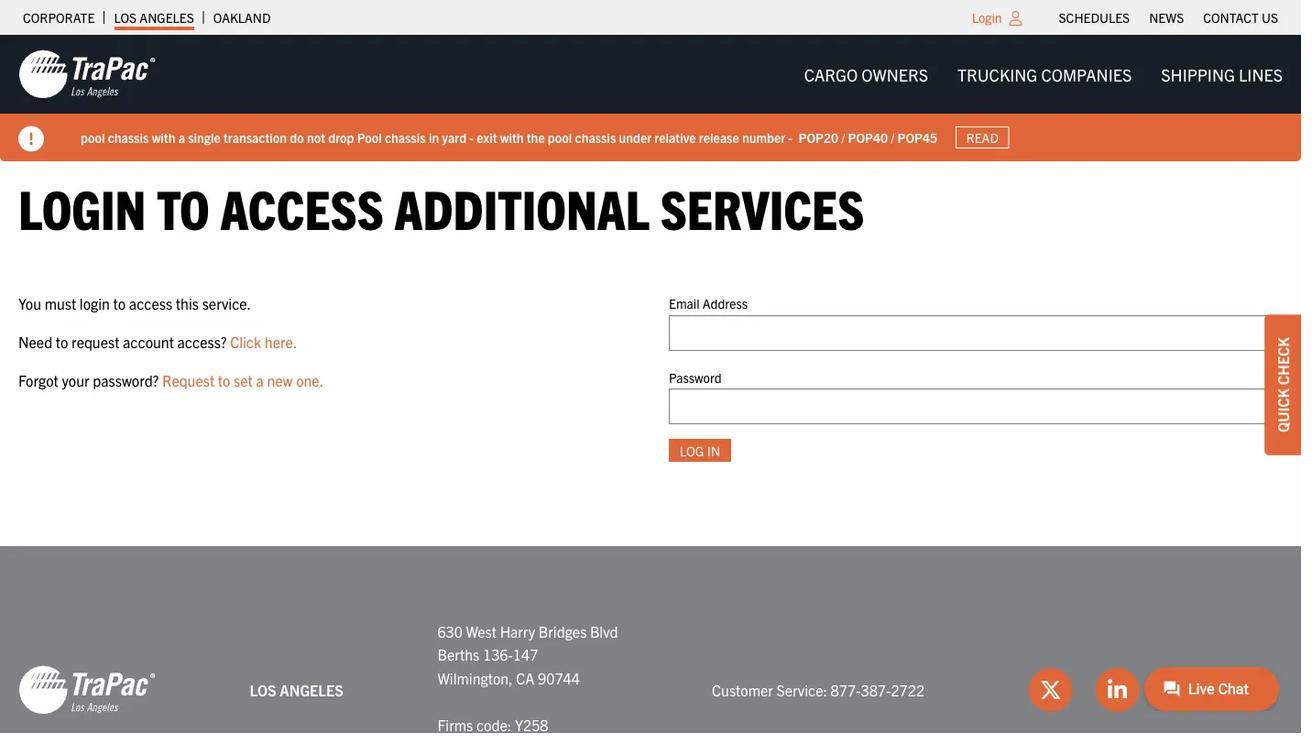 Task type: locate. For each thing, give the bounding box(es) containing it.
0 vertical spatial menu bar
[[1050, 5, 1289, 30]]

1 vertical spatial menu bar
[[790, 56, 1298, 93]]

menu bar
[[1050, 5, 1289, 30], [790, 56, 1298, 93]]

0 horizontal spatial a
[[178, 129, 185, 145]]

bridges
[[539, 622, 587, 640]]

with left single
[[152, 129, 176, 145]]

90744
[[538, 669, 580, 687]]

Password password field
[[669, 389, 1284, 424]]

/ right pop20 in the right top of the page
[[842, 129, 846, 145]]

companies
[[1042, 64, 1133, 84]]

login inside main content
[[18, 173, 146, 240]]

transaction
[[224, 129, 287, 145]]

login to access additional services
[[18, 173, 865, 240]]

a right set
[[256, 371, 264, 389]]

menu bar containing cargo owners
[[790, 56, 1298, 93]]

account
[[123, 333, 174, 351]]

one.
[[296, 371, 324, 389]]

None submit
[[669, 439, 732, 462]]

cargo owners
[[805, 64, 929, 84]]

chassis
[[108, 129, 149, 145], [385, 129, 426, 145], [575, 129, 616, 145]]

- right number
[[789, 129, 793, 145]]

877-
[[831, 681, 861, 699]]

password
[[669, 369, 722, 385]]

chassis left single
[[108, 129, 149, 145]]

los angeles image
[[18, 49, 156, 100], [18, 665, 156, 716]]

0 vertical spatial login
[[973, 9, 1003, 26]]

banner
[[0, 35, 1302, 161]]

footer
[[0, 546, 1302, 733]]

387-
[[861, 681, 892, 699]]

pool right 'the'
[[548, 129, 572, 145]]

west
[[466, 622, 497, 640]]

drop
[[328, 129, 354, 145]]

0 horizontal spatial los
[[114, 9, 137, 26]]

in
[[429, 129, 439, 145]]

2 with from the left
[[500, 129, 524, 145]]

oakland link
[[213, 5, 271, 30]]

0 vertical spatial los
[[114, 9, 137, 26]]

1 horizontal spatial login
[[973, 9, 1003, 26]]

147
[[513, 646, 539, 664]]

1 vertical spatial los angeles image
[[18, 665, 156, 716]]

need to request account access? click here.
[[18, 333, 297, 351]]

pop20
[[799, 129, 839, 145]]

1 horizontal spatial /
[[891, 129, 895, 145]]

to
[[157, 173, 210, 240], [113, 294, 126, 313], [56, 333, 68, 351], [218, 371, 231, 389]]

chassis left in
[[385, 129, 426, 145]]

pool right solid image
[[81, 129, 105, 145]]

1 horizontal spatial a
[[256, 371, 264, 389]]

1 with from the left
[[152, 129, 176, 145]]

1 vertical spatial angeles
[[280, 681, 344, 699]]

a left single
[[178, 129, 185, 145]]

additional
[[395, 173, 650, 240]]

0 horizontal spatial los angeles
[[114, 9, 194, 26]]

630
[[438, 622, 463, 640]]

banner containing cargo owners
[[0, 35, 1302, 161]]

here.
[[265, 333, 297, 351]]

footer containing 630 west harry bridges blvd
[[0, 546, 1302, 733]]

with
[[152, 129, 176, 145], [500, 129, 524, 145]]

address
[[703, 295, 748, 312]]

news
[[1150, 9, 1185, 26]]

login left light icon
[[973, 9, 1003, 26]]

1 horizontal spatial angeles
[[280, 681, 344, 699]]

click
[[230, 333, 261, 351]]

pool
[[357, 129, 382, 145]]

to right need
[[56, 333, 68, 351]]

los angeles link
[[114, 5, 194, 30]]

1 vertical spatial los angeles
[[250, 681, 344, 699]]

not
[[307, 129, 325, 145]]

menu bar up shipping
[[1050, 5, 1289, 30]]

wilmington,
[[438, 669, 513, 687]]

request
[[72, 333, 120, 351]]

none submit inside login to access additional services main content
[[669, 439, 732, 462]]

2 - from the left
[[789, 129, 793, 145]]

yard
[[442, 129, 467, 145]]

/ left pop45
[[891, 129, 895, 145]]

1 vertical spatial login
[[18, 173, 146, 240]]

136-
[[483, 646, 513, 664]]

0 vertical spatial los angeles image
[[18, 49, 156, 100]]

0 horizontal spatial login
[[18, 173, 146, 240]]

set
[[234, 371, 253, 389]]

login down solid image
[[18, 173, 146, 240]]

1 horizontal spatial los
[[250, 681, 277, 699]]

1 horizontal spatial chassis
[[385, 129, 426, 145]]

0 horizontal spatial -
[[470, 129, 474, 145]]

1 horizontal spatial los angeles
[[250, 681, 344, 699]]

- left exit
[[470, 129, 474, 145]]

to right login
[[113, 294, 126, 313]]

1 vertical spatial a
[[256, 371, 264, 389]]

0 vertical spatial los angeles
[[114, 9, 194, 26]]

chassis left under
[[575, 129, 616, 145]]

quick
[[1274, 389, 1293, 433]]

login
[[973, 9, 1003, 26], [18, 173, 146, 240]]

menu bar down light icon
[[790, 56, 1298, 93]]

a
[[178, 129, 185, 145], [256, 371, 264, 389]]

2 los angeles image from the top
[[18, 665, 156, 716]]

login to access additional services main content
[[0, 173, 1302, 491]]

1 - from the left
[[470, 129, 474, 145]]

los angeles
[[114, 9, 194, 26], [250, 681, 344, 699]]

with left 'the'
[[500, 129, 524, 145]]

2 pool from the left
[[548, 129, 572, 145]]

1 horizontal spatial -
[[789, 129, 793, 145]]

1 pool from the left
[[81, 129, 105, 145]]

0 horizontal spatial pool
[[81, 129, 105, 145]]

1 horizontal spatial pool
[[548, 129, 572, 145]]

0 horizontal spatial chassis
[[108, 129, 149, 145]]

angeles
[[140, 9, 194, 26], [280, 681, 344, 699]]

2 / from the left
[[891, 129, 895, 145]]

news link
[[1150, 5, 1185, 30]]

/
[[842, 129, 846, 145], [891, 129, 895, 145]]

2 horizontal spatial chassis
[[575, 129, 616, 145]]

blvd
[[590, 622, 618, 640]]

oakland
[[213, 9, 271, 26]]

berths
[[438, 646, 480, 664]]

under
[[619, 129, 652, 145]]

read link
[[956, 126, 1010, 149]]

0 horizontal spatial with
[[152, 129, 176, 145]]

login link
[[973, 9, 1003, 26]]

forgot
[[18, 371, 58, 389]]

password?
[[93, 371, 159, 389]]

pool
[[81, 129, 105, 145], [548, 129, 572, 145]]

0 vertical spatial a
[[178, 129, 185, 145]]

release
[[699, 129, 740, 145]]

0 vertical spatial angeles
[[140, 9, 194, 26]]

1 horizontal spatial with
[[500, 129, 524, 145]]

0 horizontal spatial /
[[842, 129, 846, 145]]

access
[[129, 294, 173, 313]]

check
[[1274, 338, 1293, 385]]



Task type: vqa. For each thing, say whether or not it's contained in the screenshot.
account
yes



Task type: describe. For each thing, give the bounding box(es) containing it.
need
[[18, 333, 52, 351]]

us
[[1262, 9, 1279, 26]]

shipping
[[1162, 64, 1236, 84]]

login for login to access additional services
[[18, 173, 146, 240]]

1 chassis from the left
[[108, 129, 149, 145]]

1 los angeles image from the top
[[18, 49, 156, 100]]

solid image
[[18, 126, 44, 152]]

this
[[176, 294, 199, 313]]

trucking companies link
[[943, 56, 1147, 93]]

cargo
[[805, 64, 858, 84]]

pop45
[[898, 129, 938, 145]]

your
[[62, 371, 89, 389]]

pop40
[[849, 129, 888, 145]]

quick check
[[1274, 338, 1293, 433]]

owners
[[862, 64, 929, 84]]

Email Address text field
[[669, 315, 1284, 351]]

ca
[[516, 669, 535, 687]]

to left set
[[218, 371, 231, 389]]

service:
[[777, 681, 828, 699]]

schedules
[[1059, 9, 1131, 26]]

login
[[80, 294, 110, 313]]

relative
[[655, 129, 696, 145]]

request to set a new one. link
[[162, 371, 324, 389]]

3 chassis from the left
[[575, 129, 616, 145]]

trucking companies
[[958, 64, 1133, 84]]

schedules link
[[1059, 5, 1131, 30]]

cargo owners link
[[790, 56, 943, 93]]

trucking
[[958, 64, 1038, 84]]

corporate link
[[23, 5, 95, 30]]

lines
[[1240, 64, 1284, 84]]

corporate
[[23, 9, 95, 26]]

new
[[267, 371, 293, 389]]

do
[[290, 129, 304, 145]]

read
[[967, 129, 999, 146]]

login for login link
[[973, 9, 1003, 26]]

630 west harry bridges blvd berths 136-147 wilmington, ca 90744 customer service: 877-387-2722
[[438, 622, 925, 699]]

contact us
[[1204, 9, 1279, 26]]

access?
[[177, 333, 227, 351]]

2722
[[892, 681, 925, 699]]

2 chassis from the left
[[385, 129, 426, 145]]

access
[[220, 173, 384, 240]]

contact us link
[[1204, 5, 1279, 30]]

menu bar containing schedules
[[1050, 5, 1289, 30]]

number
[[743, 129, 786, 145]]

request
[[162, 371, 215, 389]]

click here. link
[[230, 333, 297, 351]]

must
[[45, 294, 76, 313]]

shipping lines link
[[1147, 56, 1298, 93]]

pool chassis with a single transaction  do not drop pool chassis in yard -  exit with the pool chassis under relative release number -  pop20 / pop40 / pop45
[[81, 129, 938, 145]]

a inside main content
[[256, 371, 264, 389]]

shipping lines
[[1162, 64, 1284, 84]]

email address
[[669, 295, 748, 312]]

customer
[[712, 681, 774, 699]]

0 horizontal spatial angeles
[[140, 9, 194, 26]]

1 vertical spatial los
[[250, 681, 277, 699]]

forgot your password? request to set a new one.
[[18, 371, 324, 389]]

email
[[669, 295, 700, 312]]

you
[[18, 294, 41, 313]]

quick check link
[[1265, 315, 1302, 456]]

exit
[[477, 129, 497, 145]]

1 / from the left
[[842, 129, 846, 145]]

los angeles inside footer
[[250, 681, 344, 699]]

services
[[661, 173, 865, 240]]

service.
[[202, 294, 251, 313]]

to down single
[[157, 173, 210, 240]]

single
[[188, 129, 221, 145]]

harry
[[500, 622, 535, 640]]

you must login to access this service.
[[18, 294, 251, 313]]

light image
[[1010, 11, 1023, 26]]

contact
[[1204, 9, 1260, 26]]

the
[[527, 129, 545, 145]]



